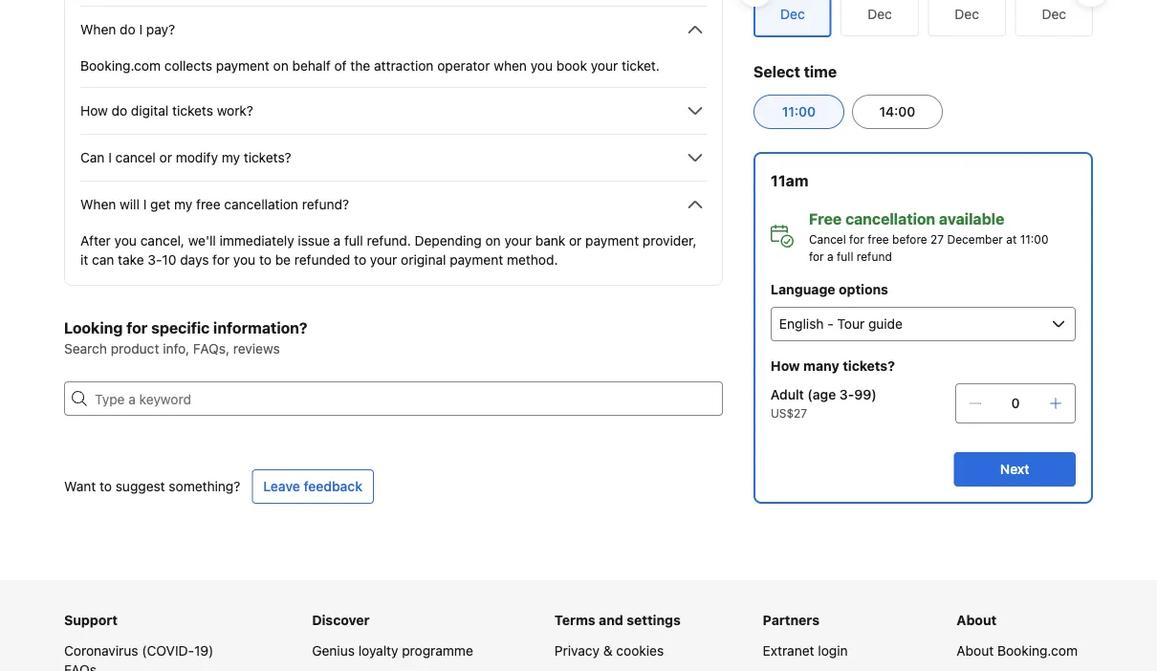 Task type: describe. For each thing, give the bounding box(es) containing it.
us$27
[[771, 406, 807, 420]]

before
[[892, 232, 927, 246]]

about booking.com
[[957, 643, 1078, 659]]

refund.
[[367, 233, 411, 249]]

login
[[818, 643, 848, 659]]

loyalty
[[358, 643, 398, 659]]

refund?
[[302, 197, 349, 212]]

3- inside after you cancel, we'll immediately issue a full refund. depending on your bank or payment provider, it can take 3-10 days for you to be refunded to your original payment method.
[[148, 252, 162, 268]]

when
[[494, 58, 527, 74]]

the
[[350, 58, 370, 74]]

digital
[[131, 103, 169, 119]]

programme
[[402, 643, 473, 659]]

leave feedback button
[[252, 470, 374, 504]]

operator
[[437, 58, 490, 74]]

3 dec button from the left
[[1015, 0, 1093, 36]]

original
[[401, 252, 446, 268]]

how for how do digital tickets work?
[[80, 103, 108, 119]]

1 horizontal spatial tickets?
[[843, 358, 895, 374]]

leave feedback
[[263, 479, 362, 494]]

&
[[603, 643, 613, 659]]

coronavirus (covid-19) faqs
[[64, 643, 214, 671]]

cancellation inside free cancellation available cancel for free before 27 december at 11:00 for a full refund
[[846, 210, 936, 228]]

cancellation inside dropdown button
[[224, 197, 298, 212]]

genius
[[312, 643, 355, 659]]

want
[[64, 479, 96, 494]]

booking.com collects payment on behalf of the attraction operator when you book your ticket.
[[80, 58, 660, 74]]

my inside can i cancel or modify my tickets? dropdown button
[[222, 150, 240, 165]]

can
[[80, 150, 105, 165]]

0 horizontal spatial your
[[370, 252, 397, 268]]

2 horizontal spatial to
[[354, 252, 366, 268]]

or inside dropdown button
[[159, 150, 172, 165]]

depending
[[415, 233, 482, 249]]

terms
[[555, 613, 596, 628]]

faqs,
[[193, 341, 230, 357]]

how do digital tickets work? button
[[80, 99, 707, 122]]

for inside looking for specific information? search product info, faqs, reviews
[[126, 319, 148, 337]]

adult
[[771, 387, 804, 403]]

days
[[180, 252, 209, 268]]

reviews
[[233, 341, 280, 357]]

next
[[1000, 461, 1030, 477]]

(age
[[808, 387, 836, 403]]

on inside after you cancel, we'll immediately issue a full refund. depending on your bank or payment provider, it can take 3-10 days for you to be refunded to your original payment method.
[[485, 233, 501, 249]]

when will i get my free cancellation refund? button
[[80, 193, 707, 216]]

coronavirus (covid-19) faqs link
[[64, 643, 214, 671]]

cancel
[[809, 232, 846, 246]]

extranet login link
[[763, 643, 848, 659]]

refund
[[857, 250, 892, 263]]

i inside dropdown button
[[108, 150, 112, 165]]

privacy & cookies
[[555, 643, 664, 659]]

issue
[[298, 233, 330, 249]]

when will i get my free cancellation refund?
[[80, 197, 349, 212]]

do for when
[[120, 22, 136, 37]]

a inside free cancellation available cancel for free before 27 december at 11:00 for a full refund
[[827, 250, 834, 263]]

suggest
[[116, 479, 165, 494]]

terms and settings
[[555, 613, 681, 628]]

privacy & cookies link
[[555, 643, 664, 659]]

product
[[111, 341, 159, 357]]

can i cancel or modify my tickets?
[[80, 150, 291, 165]]

tickets? inside dropdown button
[[244, 150, 291, 165]]

bank
[[535, 233, 566, 249]]

when for when will i get my free cancellation refund?
[[80, 197, 116, 212]]

do for how
[[111, 103, 127, 119]]

at
[[1006, 232, 1017, 246]]

2 dec button from the left
[[928, 0, 1006, 36]]

1 horizontal spatial to
[[259, 252, 272, 268]]

14:00
[[879, 104, 916, 120]]

dec for first dec button from the left
[[868, 6, 892, 22]]

collects
[[164, 58, 212, 74]]

how do digital tickets work?
[[80, 103, 253, 119]]

immediately
[[220, 233, 294, 249]]

how many tickets?
[[771, 358, 895, 374]]

when do i pay? button
[[80, 18, 707, 41]]

provider,
[[643, 233, 697, 249]]

support
[[64, 613, 118, 628]]

ticket.
[[622, 58, 660, 74]]

free
[[809, 210, 842, 228]]

and
[[599, 613, 623, 628]]

when for when do i pay?
[[80, 22, 116, 37]]

method.
[[507, 252, 558, 268]]

dec for second dec button from right
[[955, 6, 979, 22]]

of
[[334, 58, 347, 74]]

(covid-
[[142, 643, 194, 659]]

discover
[[312, 613, 370, 628]]

0 vertical spatial you
[[531, 58, 553, 74]]

available
[[939, 210, 1005, 228]]

free cancellation available cancel for free before 27 december at 11:00 for a full refund
[[809, 210, 1049, 263]]

can i cancel or modify my tickets? button
[[80, 146, 707, 169]]

attraction
[[374, 58, 434, 74]]

0 horizontal spatial you
[[114, 233, 137, 249]]

0 vertical spatial your
[[591, 58, 618, 74]]

when do i pay?
[[80, 22, 175, 37]]

language
[[771, 282, 836, 297]]

it
[[80, 252, 88, 268]]

1 horizontal spatial your
[[505, 233, 532, 249]]

for up refund
[[849, 232, 865, 246]]

i for will
[[143, 197, 147, 212]]

full inside after you cancel, we'll immediately issue a full refund. depending on your bank or payment provider, it can take 3-10 days for you to be refunded to your original payment method.
[[344, 233, 363, 249]]



Task type: locate. For each thing, give the bounding box(es) containing it.
how inside how do digital tickets work? dropdown button
[[80, 103, 108, 119]]

2 dec from the left
[[955, 6, 979, 22]]

be
[[275, 252, 291, 268]]

0 horizontal spatial how
[[80, 103, 108, 119]]

0 vertical spatial tickets?
[[244, 150, 291, 165]]

1 dec button from the left
[[841, 0, 919, 36]]

something?
[[169, 479, 240, 494]]

1 vertical spatial on
[[485, 233, 501, 249]]

do left digital
[[111, 103, 127, 119]]

you down 'immediately' at the top left of page
[[233, 252, 256, 268]]

1 horizontal spatial 11:00
[[1020, 232, 1049, 246]]

full inside free cancellation available cancel for free before 27 december at 11:00 for a full refund
[[837, 250, 854, 263]]

you up take
[[114, 233, 137, 249]]

0
[[1011, 395, 1020, 411]]

partners
[[763, 613, 820, 628]]

looking for specific information? search product info, faqs, reviews
[[64, 319, 308, 357]]

do
[[120, 22, 136, 37], [111, 103, 127, 119]]

to right want
[[99, 479, 112, 494]]

language options
[[771, 282, 888, 297]]

1 horizontal spatial booking.com
[[998, 643, 1078, 659]]

or right bank
[[569, 233, 582, 249]]

you
[[531, 58, 553, 74], [114, 233, 137, 249], [233, 252, 256, 268]]

payment
[[216, 58, 270, 74], [586, 233, 639, 249], [450, 252, 503, 268]]

1 vertical spatial a
[[827, 250, 834, 263]]

genius loyalty programme link
[[312, 643, 473, 659]]

i right can
[[108, 150, 112, 165]]

Type a keyword field
[[87, 382, 723, 416]]

cancellation up 'immediately' at the top left of page
[[224, 197, 298, 212]]

0 horizontal spatial booking.com
[[80, 58, 161, 74]]

0 vertical spatial on
[[273, 58, 289, 74]]

take
[[118, 252, 144, 268]]

your up method.
[[505, 233, 532, 249]]

0 vertical spatial when
[[80, 22, 116, 37]]

99)
[[854, 387, 877, 403]]

faqs
[[64, 662, 97, 671]]

0 horizontal spatial or
[[159, 150, 172, 165]]

information?
[[213, 319, 308, 337]]

0 vertical spatial free
[[196, 197, 221, 212]]

1 vertical spatial my
[[174, 197, 192, 212]]

1 horizontal spatial dec button
[[928, 0, 1006, 36]]

0 horizontal spatial to
[[99, 479, 112, 494]]

1 about from the top
[[957, 613, 997, 628]]

next button
[[954, 452, 1076, 487]]

for right days
[[213, 252, 230, 268]]

2 horizontal spatial dec button
[[1015, 0, 1093, 36]]

0 horizontal spatial dec
[[868, 6, 892, 22]]

0 horizontal spatial full
[[344, 233, 363, 249]]

extranet
[[763, 643, 814, 659]]

region
[[738, 0, 1109, 45]]

1 when from the top
[[80, 22, 116, 37]]

3 dec from the left
[[1042, 6, 1067, 22]]

pay?
[[146, 22, 175, 37]]

3- inside adult (age 3-99) us$27
[[840, 387, 854, 403]]

2 vertical spatial your
[[370, 252, 397, 268]]

for up product
[[126, 319, 148, 337]]

region containing dec
[[738, 0, 1109, 45]]

you left book
[[531, 58, 553, 74]]

or inside after you cancel, we'll immediately issue a full refund. depending on your bank or payment provider, it can take 3-10 days for you to be refunded to your original payment method.
[[569, 233, 582, 249]]

work?
[[217, 103, 253, 119]]

tickets
[[172, 103, 213, 119]]

0 vertical spatial my
[[222, 150, 240, 165]]

0 vertical spatial how
[[80, 103, 108, 119]]

0 horizontal spatial 3-
[[148, 252, 162, 268]]

select time
[[754, 63, 837, 81]]

we'll
[[188, 233, 216, 249]]

feedback
[[304, 479, 362, 494]]

full
[[344, 233, 363, 249], [837, 250, 854, 263]]

1 vertical spatial 11:00
[[1020, 232, 1049, 246]]

1 vertical spatial booking.com
[[998, 643, 1078, 659]]

1 vertical spatial how
[[771, 358, 800, 374]]

free
[[196, 197, 221, 212], [868, 232, 889, 246]]

about booking.com link
[[957, 643, 1078, 659]]

december
[[947, 232, 1003, 246]]

cancel,
[[140, 233, 185, 249]]

behalf
[[292, 58, 331, 74]]

payment up work?
[[216, 58, 270, 74]]

2 horizontal spatial payment
[[586, 233, 639, 249]]

a right issue
[[333, 233, 341, 249]]

1 horizontal spatial a
[[827, 250, 834, 263]]

how up adult
[[771, 358, 800, 374]]

0 horizontal spatial 11:00
[[782, 104, 816, 120]]

payment down depending
[[450, 252, 503, 268]]

on right depending
[[485, 233, 501, 249]]

many
[[804, 358, 840, 374]]

0 vertical spatial do
[[120, 22, 136, 37]]

2 horizontal spatial your
[[591, 58, 618, 74]]

2 about from the top
[[957, 643, 994, 659]]

for
[[849, 232, 865, 246], [809, 250, 824, 263], [213, 252, 230, 268], [126, 319, 148, 337]]

cancellation up the before at the right
[[846, 210, 936, 228]]

my
[[222, 150, 240, 165], [174, 197, 192, 212]]

want to suggest something?
[[64, 479, 240, 494]]

your down refund.
[[370, 252, 397, 268]]

2 vertical spatial payment
[[450, 252, 503, 268]]

about for about booking.com
[[957, 643, 994, 659]]

on left behalf
[[273, 58, 289, 74]]

a
[[333, 233, 341, 249], [827, 250, 834, 263]]

privacy
[[555, 643, 600, 659]]

dec button
[[841, 0, 919, 36], [928, 0, 1006, 36], [1015, 0, 1093, 36]]

free inside dropdown button
[[196, 197, 221, 212]]

19)
[[194, 643, 214, 659]]

1 horizontal spatial payment
[[450, 252, 503, 268]]

full down cancel
[[837, 250, 854, 263]]

will
[[120, 197, 140, 212]]

11:00
[[782, 104, 816, 120], [1020, 232, 1049, 246]]

1 vertical spatial payment
[[586, 233, 639, 249]]

1 horizontal spatial 3-
[[840, 387, 854, 403]]

0 vertical spatial a
[[333, 233, 341, 249]]

11:00 inside free cancellation available cancel for free before 27 december at 11:00 for a full refund
[[1020, 232, 1049, 246]]

payment left provider, on the right top of the page
[[586, 233, 639, 249]]

1 dec from the left
[[868, 6, 892, 22]]

0 horizontal spatial my
[[174, 197, 192, 212]]

search
[[64, 341, 107, 357]]

0 vertical spatial 11:00
[[782, 104, 816, 120]]

tickets? down work?
[[244, 150, 291, 165]]

1 vertical spatial you
[[114, 233, 137, 249]]

a inside after you cancel, we'll immediately issue a full refund. depending on your bank or payment provider, it can take 3-10 days for you to be refunded to your original payment method.
[[333, 233, 341, 249]]

11:00 down select time
[[782, 104, 816, 120]]

1 vertical spatial about
[[957, 643, 994, 659]]

tickets?
[[244, 150, 291, 165], [843, 358, 895, 374]]

0 vertical spatial about
[[957, 613, 997, 628]]

1 horizontal spatial how
[[771, 358, 800, 374]]

settings
[[627, 613, 681, 628]]

do left pay?
[[120, 22, 136, 37]]

27
[[931, 232, 944, 246]]

3- down cancel,
[[148, 252, 162, 268]]

0 horizontal spatial on
[[273, 58, 289, 74]]

booking.com
[[80, 58, 161, 74], [998, 643, 1078, 659]]

1 horizontal spatial dec
[[955, 6, 979, 22]]

genius loyalty programme
[[312, 643, 473, 659]]

free up refund
[[868, 232, 889, 246]]

2 when from the top
[[80, 197, 116, 212]]

tickets? up 99)
[[843, 358, 895, 374]]

1 vertical spatial full
[[837, 250, 854, 263]]

i left pay?
[[139, 22, 143, 37]]

when left will
[[80, 197, 116, 212]]

select
[[754, 63, 800, 81]]

11:00 right 'at'
[[1020, 232, 1049, 246]]

1 horizontal spatial on
[[485, 233, 501, 249]]

1 vertical spatial or
[[569, 233, 582, 249]]

0 horizontal spatial free
[[196, 197, 221, 212]]

1 vertical spatial 3-
[[840, 387, 854, 403]]

2 vertical spatial you
[[233, 252, 256, 268]]

or right the cancel
[[159, 150, 172, 165]]

free inside free cancellation available cancel for free before 27 december at 11:00 for a full refund
[[868, 232, 889, 246]]

1 vertical spatial your
[[505, 233, 532, 249]]

your
[[591, 58, 618, 74], [505, 233, 532, 249], [370, 252, 397, 268]]

after
[[80, 233, 111, 249]]

0 vertical spatial full
[[344, 233, 363, 249]]

0 horizontal spatial a
[[333, 233, 341, 249]]

can
[[92, 252, 114, 268]]

a down cancel
[[827, 250, 834, 263]]

2 horizontal spatial dec
[[1042, 6, 1067, 22]]

looking
[[64, 319, 123, 337]]

adult (age 3-99) us$27
[[771, 387, 877, 420]]

your right book
[[591, 58, 618, 74]]

1 vertical spatial do
[[111, 103, 127, 119]]

1 horizontal spatial full
[[837, 250, 854, 263]]

info,
[[163, 341, 190, 357]]

my right modify
[[222, 150, 240, 165]]

1 horizontal spatial cancellation
[[846, 210, 936, 228]]

cancellation
[[224, 197, 298, 212], [846, 210, 936, 228]]

1 vertical spatial i
[[108, 150, 112, 165]]

free up we'll
[[196, 197, 221, 212]]

to right refunded
[[354, 252, 366, 268]]

refunded
[[294, 252, 350, 268]]

free for cancellation
[[868, 232, 889, 246]]

1 horizontal spatial or
[[569, 233, 582, 249]]

1 horizontal spatial free
[[868, 232, 889, 246]]

0 horizontal spatial payment
[[216, 58, 270, 74]]

2 vertical spatial i
[[143, 197, 147, 212]]

1 vertical spatial free
[[868, 232, 889, 246]]

modify
[[176, 150, 218, 165]]

0 vertical spatial 3-
[[148, 252, 162, 268]]

0 vertical spatial i
[[139, 22, 143, 37]]

how for how many tickets?
[[771, 358, 800, 374]]

my inside 'when will i get my free cancellation refund?' dropdown button
[[174, 197, 192, 212]]

0 horizontal spatial tickets?
[[244, 150, 291, 165]]

how up can
[[80, 103, 108, 119]]

my right get
[[174, 197, 192, 212]]

about for about
[[957, 613, 997, 628]]

time
[[804, 63, 837, 81]]

about
[[957, 613, 997, 628], [957, 643, 994, 659]]

coronavirus
[[64, 643, 138, 659]]

when
[[80, 22, 116, 37], [80, 197, 116, 212]]

full left refund.
[[344, 233, 363, 249]]

1 vertical spatial tickets?
[[843, 358, 895, 374]]

for down cancel
[[809, 250, 824, 263]]

0 vertical spatial or
[[159, 150, 172, 165]]

0 vertical spatial booking.com
[[80, 58, 161, 74]]

1 vertical spatial when
[[80, 197, 116, 212]]

i for do
[[139, 22, 143, 37]]

to left be
[[259, 252, 272, 268]]

specific
[[151, 319, 210, 337]]

after you cancel, we'll immediately issue a full refund. depending on your bank or payment provider, it can take 3-10 days for you to be refunded to your original payment method.
[[80, 233, 697, 268]]

3- right the (age
[[840, 387, 854, 403]]

1 horizontal spatial you
[[233, 252, 256, 268]]

free for will
[[196, 197, 221, 212]]

1 horizontal spatial my
[[222, 150, 240, 165]]

i right will
[[143, 197, 147, 212]]

0 horizontal spatial dec button
[[841, 0, 919, 36]]

0 vertical spatial payment
[[216, 58, 270, 74]]

when left pay?
[[80, 22, 116, 37]]

to
[[259, 252, 272, 268], [354, 252, 366, 268], [99, 479, 112, 494]]

0 horizontal spatial cancellation
[[224, 197, 298, 212]]

for inside after you cancel, we'll immediately issue a full refund. depending on your bank or payment provider, it can take 3-10 days for you to be refunded to your original payment method.
[[213, 252, 230, 268]]

2 horizontal spatial you
[[531, 58, 553, 74]]



Task type: vqa. For each thing, say whether or not it's contained in the screenshot.


